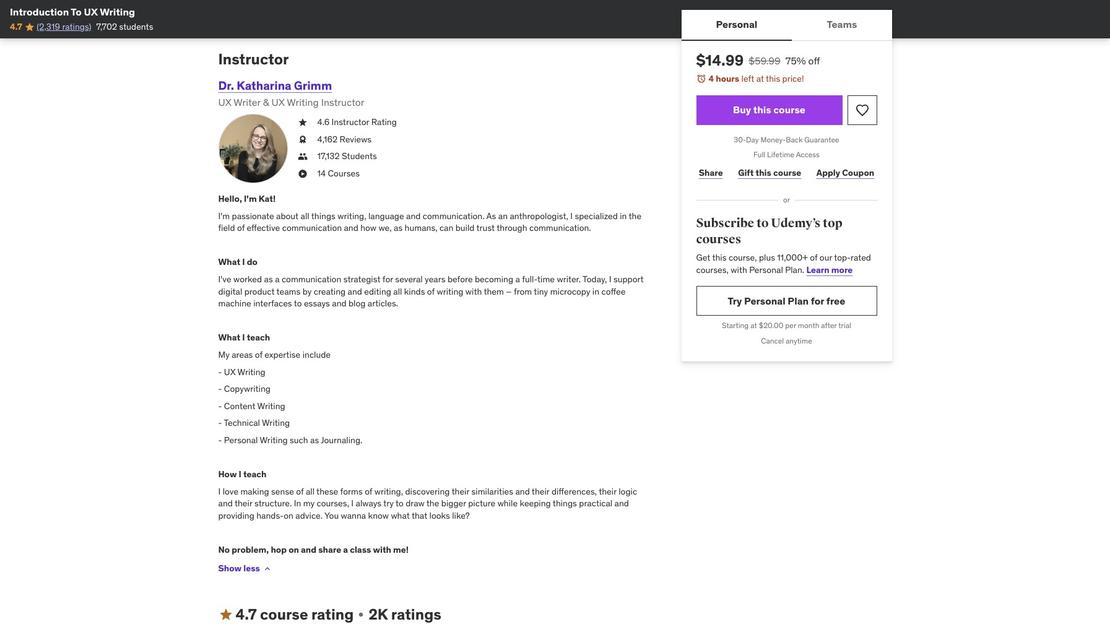 Task type: vqa. For each thing, say whether or not it's contained in the screenshot.
Subscribe to Udemy's top courses
yes



Task type: locate. For each thing, give the bounding box(es) containing it.
of left our
[[811, 252, 818, 263]]

communication inside what i do i've worked as a communication strategist for several years before becoming a full-time writer. today, i support digital product teams by creating and editing all kinds of writing with them – from tiny microcopy in coffee machine interfaces to essays and blog articles.
[[282, 274, 342, 285]]

ux right to
[[84, 6, 98, 18]]

as up the product
[[264, 274, 273, 285]]

rating
[[312, 605, 354, 624]]

as inside what i teach my areas of expertise include - ux writing - copywriting - content writing - technical writing - personal writing such as journaling.
[[310, 435, 319, 446]]

courses, down get
[[697, 264, 729, 276]]

4.7 right the medium icon
[[236, 605, 257, 624]]

teach up areas
[[247, 332, 270, 343]]

i down forms on the bottom
[[352, 498, 354, 510]]

on right hop
[[289, 545, 299, 556]]

show less button
[[218, 557, 273, 582]]

2 xsmall image from the top
[[298, 134, 308, 146]]

all up my at left
[[306, 486, 315, 497]]

1 vertical spatial communication
[[282, 274, 342, 285]]

i've
[[218, 274, 232, 285]]

medium image
[[218, 608, 233, 623]]

2 horizontal spatial with
[[731, 264, 748, 276]]

1 horizontal spatial the
[[629, 210, 642, 222]]

personal inside button
[[717, 18, 758, 31]]

0 vertical spatial to
[[757, 216, 769, 231]]

course inside gift this course link
[[774, 167, 802, 178]]

access
[[797, 150, 820, 159]]

xsmall image left 2k
[[357, 610, 366, 620]]

my
[[303, 498, 315, 510]]

courses
[[697, 232, 742, 247]]

this inside get this course, plus 11,000+ of our top-rated courses, with personal plan.
[[713, 252, 727, 263]]

0 vertical spatial writing,
[[338, 210, 367, 222]]

through
[[497, 223, 528, 234]]

personal down "plus"
[[750, 264, 784, 276]]

left
[[742, 73, 755, 84]]

2 horizontal spatial as
[[394, 223, 403, 234]]

draw
[[406, 498, 425, 510]]

communication. up can
[[423, 210, 485, 222]]

2 vertical spatial xsmall image
[[298, 151, 308, 163]]

plus
[[760, 252, 776, 263]]

dr. katharina grimm image
[[218, 114, 288, 183]]

this
[[767, 73, 781, 84], [754, 103, 772, 116], [756, 167, 772, 178], [713, 252, 727, 263]]

this right get
[[713, 252, 727, 263]]

writing, inside how i teach i love making sense of all these forms of writing, discovering their similarities and their differences, their logic and their structure. in my courses, i always try to draw the bigger picture while keeping things practical and providing hands-on advice. you wanna know what that looks like?
[[375, 486, 403, 497]]

include
[[303, 349, 331, 361]]

2 vertical spatial with
[[373, 545, 392, 556]]

things down differences,
[[553, 498, 577, 510]]

full-
[[522, 274, 538, 285]]

course for buy this course
[[774, 103, 806, 116]]

a left class
[[343, 545, 348, 556]]

by
[[303, 286, 312, 297]]

teach
[[247, 332, 270, 343], [243, 469, 267, 480]]

1 vertical spatial the
[[427, 498, 440, 510]]

like?
[[452, 510, 470, 522]]

0 vertical spatial 4.7
[[10, 21, 22, 32]]

with down before
[[466, 286, 482, 297]]

5 - from the top
[[218, 435, 222, 446]]

writing up such
[[262, 418, 290, 429]]

xsmall image inside show less button
[[263, 564, 273, 574]]

with down course,
[[731, 264, 748, 276]]

show
[[218, 563, 242, 575]]

1 vertical spatial 4.7
[[236, 605, 257, 624]]

writing down the copywriting at left
[[257, 401, 285, 412]]

personal down technical
[[224, 435, 258, 446]]

try personal plan for free link
[[697, 287, 878, 316]]

1 vertical spatial instructor
[[321, 96, 365, 108]]

2 horizontal spatial to
[[757, 216, 769, 231]]

$14.99
[[697, 51, 744, 70]]

and up humans, at the left
[[407, 210, 421, 222]]

communication
[[282, 223, 342, 234], [282, 274, 342, 285]]

wishlist image
[[855, 103, 870, 117]]

a left full-
[[516, 274, 520, 285]]

of down years on the left top of the page
[[427, 286, 435, 297]]

1 vertical spatial as
[[264, 274, 273, 285]]

with left me!
[[373, 545, 392, 556]]

i up coffee
[[610, 274, 612, 285]]

udemy's
[[772, 216, 821, 231]]

0 horizontal spatial a
[[275, 274, 280, 285]]

courses, up you
[[317, 498, 349, 510]]

the
[[629, 210, 642, 222], [427, 498, 440, 510]]

1 horizontal spatial to
[[396, 498, 404, 510]]

always
[[356, 498, 382, 510]]

1 vertical spatial teach
[[243, 469, 267, 480]]

and up keeping
[[516, 486, 530, 497]]

all right 'about'
[[301, 210, 310, 222]]

introduction
[[10, 6, 69, 18]]

xsmall image left 14
[[298, 168, 308, 180]]

today,
[[583, 274, 607, 285]]

1 vertical spatial courses,
[[317, 498, 349, 510]]

0 horizontal spatial i'm
[[218, 210, 230, 222]]

and left how on the left top of the page
[[344, 223, 359, 234]]

0 vertical spatial course
[[774, 103, 806, 116]]

- left the copywriting at left
[[218, 384, 222, 395]]

1 vertical spatial what
[[218, 332, 241, 343]]

per
[[786, 321, 797, 331]]

creating
[[314, 286, 346, 297]]

teach for of
[[247, 332, 270, 343]]

1 what from the top
[[218, 257, 241, 268]]

1 horizontal spatial with
[[466, 286, 482, 297]]

17,132 students
[[318, 151, 377, 162]]

what inside what i teach my areas of expertise include - ux writing - copywriting - content writing - technical writing - personal writing such as journaling.
[[218, 332, 241, 343]]

to inside how i teach i love making sense of all these forms of writing, discovering their similarities and their differences, their logic and their structure. in my courses, i always try to draw the bigger picture while keeping things practical and providing hands-on advice. you wanna know what that looks like?
[[396, 498, 404, 510]]

0 vertical spatial as
[[394, 223, 403, 234]]

xsmall image for 4,162 reviews
[[298, 134, 308, 146]]

1 horizontal spatial writing,
[[375, 486, 403, 497]]

dr. katharina grimm link
[[218, 78, 332, 93]]

2 vertical spatial all
[[306, 486, 315, 497]]

communication.
[[423, 210, 485, 222], [530, 223, 592, 234]]

making
[[241, 486, 269, 497]]

2 vertical spatial instructor
[[332, 116, 369, 128]]

alarm image
[[697, 74, 707, 84]]

apply coupon button
[[814, 161, 878, 185]]

and down love
[[218, 498, 233, 510]]

writing, up how on the left top of the page
[[338, 210, 367, 222]]

2 horizontal spatial xsmall image
[[357, 610, 366, 620]]

i left specialized at right
[[571, 210, 573, 222]]

all inside how i teach i love making sense of all these forms of writing, discovering their similarities and their differences, their logic and their structure. in my courses, i always try to draw the bigger picture while keeping things practical and providing hands-on advice. you wanna know what that looks like?
[[306, 486, 315, 497]]

personal up $14.99
[[717, 18, 758, 31]]

writing inside dr. katharina grimm ux writer & ux writing instructor
[[287, 96, 319, 108]]

4.6 instructor rating
[[318, 116, 397, 128]]

i'm up field
[[218, 210, 230, 222]]

of right field
[[237, 223, 245, 234]]

more
[[832, 264, 853, 276]]

writing, inside 'hello, i'm kat! i'm passionate about all things writing, language and communication. as an anthropologist, i specialized in the field of effective communication and how we, as humans, can build trust through communication.'
[[338, 210, 367, 222]]

0 horizontal spatial things
[[312, 210, 336, 222]]

teach inside how i teach i love making sense of all these forms of writing, discovering their similarities and their differences, their logic and their structure. in my courses, i always try to draw the bigger picture while keeping things practical and providing hands-on advice. you wanna know what that looks like?
[[243, 469, 267, 480]]

off
[[809, 55, 821, 67]]

1 vertical spatial xsmall image
[[298, 134, 308, 146]]

providing
[[218, 510, 255, 522]]

xsmall image left 17,132
[[298, 151, 308, 163]]

guarantee
[[805, 135, 840, 144]]

1 vertical spatial things
[[553, 498, 577, 510]]

as
[[487, 210, 497, 222]]

to down teams
[[294, 298, 302, 309]]

this for buy
[[754, 103, 772, 116]]

0 vertical spatial things
[[312, 210, 336, 222]]

instructor
[[218, 50, 289, 69], [321, 96, 365, 108], [332, 116, 369, 128]]

writing down grimm
[[287, 96, 319, 108]]

2 - from the top
[[218, 384, 222, 395]]

4,162 reviews
[[318, 134, 372, 145]]

what
[[391, 510, 410, 522]]

2 vertical spatial course
[[260, 605, 308, 624]]

build
[[456, 223, 475, 234]]

- down the 'my'
[[218, 367, 222, 378]]

0 vertical spatial xsmall image
[[298, 116, 308, 129]]

and up the blog
[[348, 286, 362, 297]]

0 horizontal spatial for
[[383, 274, 393, 285]]

0 vertical spatial teach
[[247, 332, 270, 343]]

technical
[[224, 418, 260, 429]]

1 horizontal spatial a
[[343, 545, 348, 556]]

i up areas
[[242, 332, 245, 343]]

1 vertical spatial to
[[294, 298, 302, 309]]

i left do
[[242, 257, 245, 268]]

of right areas
[[255, 349, 263, 361]]

0 vertical spatial with
[[731, 264, 748, 276]]

7,702
[[96, 21, 117, 32]]

at left $20.00
[[751, 321, 758, 331]]

to left udemy's
[[757, 216, 769, 231]]

0 vertical spatial what
[[218, 257, 241, 268]]

apply coupon
[[817, 167, 875, 178]]

4.7 course rating
[[236, 605, 354, 624]]

all down several
[[394, 286, 402, 297]]

3 xsmall image from the top
[[298, 151, 308, 163]]

communication down 'about'
[[282, 223, 342, 234]]

0 vertical spatial the
[[629, 210, 642, 222]]

1 vertical spatial for
[[812, 295, 825, 307]]

on inside how i teach i love making sense of all these forms of writing, discovering their similarities and their differences, their logic and their structure. in my courses, i always try to draw the bigger picture while keeping things practical and providing hands-on advice. you wanna know what that looks like?
[[284, 510, 294, 522]]

course up back
[[774, 103, 806, 116]]

their up practical
[[599, 486, 617, 497]]

for inside what i do i've worked as a communication strategist for several years before becoming a full-time writer. today, i support digital product teams by creating and editing all kinds of writing with them – from tiny microcopy in coffee machine interfaces to essays and blog articles.
[[383, 274, 393, 285]]

0 horizontal spatial as
[[264, 274, 273, 285]]

1 vertical spatial at
[[751, 321, 758, 331]]

on down structure.
[[284, 510, 294, 522]]

sense
[[271, 486, 294, 497]]

- left technical
[[218, 418, 222, 429]]

what up the 'my'
[[218, 332, 241, 343]]

- left content
[[218, 401, 222, 412]]

instructor up 4.6 instructor rating
[[321, 96, 365, 108]]

full
[[754, 150, 766, 159]]

xsmall image for 4.6 instructor rating
[[298, 116, 308, 129]]

this for gift
[[756, 167, 772, 178]]

0 horizontal spatial 4.7
[[10, 21, 22, 32]]

14 courses
[[318, 168, 360, 179]]

communication. down anthropologist,
[[530, 223, 592, 234]]

0 horizontal spatial courses,
[[317, 498, 349, 510]]

1 vertical spatial with
[[466, 286, 482, 297]]

1 horizontal spatial things
[[553, 498, 577, 510]]

i'm
[[244, 193, 257, 204], [218, 210, 230, 222]]

ratings
[[391, 605, 442, 624]]

course inside buy this course button
[[774, 103, 806, 116]]

starting at $20.00 per month after trial cancel anytime
[[723, 321, 852, 346]]

and
[[407, 210, 421, 222], [344, 223, 359, 234], [348, 286, 362, 297], [332, 298, 347, 309], [516, 486, 530, 497], [218, 498, 233, 510], [615, 498, 630, 510], [301, 545, 317, 556]]

gift this course
[[739, 167, 802, 178]]

0 vertical spatial courses,
[[697, 264, 729, 276]]

years
[[425, 274, 446, 285]]

30-day money-back guarantee full lifetime access
[[734, 135, 840, 159]]

1 horizontal spatial as
[[310, 435, 319, 446]]

ux down the 'my'
[[224, 367, 236, 378]]

a for no problem, hop on and share a class with me!
[[343, 545, 348, 556]]

teach inside what i teach my areas of expertise include - ux writing - copywriting - content writing - technical writing - personal writing such as journaling.
[[247, 332, 270, 343]]

in right specialized at right
[[620, 210, 627, 222]]

0 horizontal spatial communication.
[[423, 210, 485, 222]]

xsmall image right 'less'
[[263, 564, 273, 574]]

at right the left
[[757, 73, 765, 84]]

7,702 students
[[96, 21, 153, 32]]

personal button
[[682, 10, 793, 40]]

instructor inside dr. katharina grimm ux writer & ux writing instructor
[[321, 96, 365, 108]]

writing
[[100, 6, 135, 18], [287, 96, 319, 108], [238, 367, 266, 378], [257, 401, 285, 412], [262, 418, 290, 429], [260, 435, 288, 446]]

communication up the by
[[282, 274, 342, 285]]

0 vertical spatial xsmall image
[[298, 168, 308, 180]]

0 horizontal spatial to
[[294, 298, 302, 309]]

0 horizontal spatial xsmall image
[[263, 564, 273, 574]]

as right we,
[[394, 223, 403, 234]]

in down today,
[[593, 286, 600, 297]]

course down lifetime
[[774, 167, 802, 178]]

the right specialized at right
[[629, 210, 642, 222]]

writing up the copywriting at left
[[238, 367, 266, 378]]

learn more
[[807, 264, 853, 276]]

gift
[[739, 167, 754, 178]]

this inside buy this course button
[[754, 103, 772, 116]]

as right such
[[310, 435, 319, 446]]

writing,
[[338, 210, 367, 222], [375, 486, 403, 497]]

for left free
[[812, 295, 825, 307]]

xsmall image left 4.6
[[298, 116, 308, 129]]

know
[[368, 510, 389, 522]]

this inside gift this course link
[[756, 167, 772, 178]]

courses, inside get this course, plus 11,000+ of our top-rated courses, with personal plan.
[[697, 264, 729, 276]]

- up the how
[[218, 435, 222, 446]]

1 vertical spatial course
[[774, 167, 802, 178]]

tab list
[[682, 10, 893, 41]]

2 vertical spatial as
[[310, 435, 319, 446]]

2 vertical spatial to
[[396, 498, 404, 510]]

0 horizontal spatial writing,
[[338, 210, 367, 222]]

writing, up 'try'
[[375, 486, 403, 497]]

4.7 for 4.7 course rating
[[236, 605, 257, 624]]

love
[[223, 486, 239, 497]]

1 vertical spatial xsmall image
[[263, 564, 273, 574]]

for up editing
[[383, 274, 393, 285]]

xsmall image
[[298, 116, 308, 129], [298, 134, 308, 146], [298, 151, 308, 163]]

an
[[499, 210, 508, 222]]

advice.
[[296, 510, 323, 522]]

the down 'discovering'
[[427, 498, 440, 510]]

articles.
[[368, 298, 398, 309]]

this down the $59.99
[[767, 73, 781, 84]]

this right buy
[[754, 103, 772, 116]]

1 vertical spatial writing,
[[375, 486, 403, 497]]

kinds
[[404, 286, 425, 297]]

i'm left kat!
[[244, 193, 257, 204]]

discovering
[[406, 486, 450, 497]]

what for i've
[[218, 257, 241, 268]]

things inside 'hello, i'm kat! i'm passionate about all things writing, language and communication. as an anthropologist, i specialized in the field of effective communication and how we, as humans, can build trust through communication.'
[[312, 210, 336, 222]]

1 horizontal spatial courses,
[[697, 264, 729, 276]]

0 vertical spatial all
[[301, 210, 310, 222]]

0 horizontal spatial in
[[593, 286, 600, 297]]

personal inside what i teach my areas of expertise include - ux writing - copywriting - content writing - technical writing - personal writing such as journaling.
[[224, 435, 258, 446]]

xsmall image
[[298, 168, 308, 180], [263, 564, 273, 574], [357, 610, 366, 620]]

what inside what i do i've worked as a communication strategist for several years before becoming a full-time writer. today, i support digital product teams by creating and editing all kinds of writing with them – from tiny microcopy in coffee machine interfaces to essays and blog articles.
[[218, 257, 241, 268]]

to right 'try'
[[396, 498, 404, 510]]

1 xsmall image from the top
[[298, 116, 308, 129]]

at inside starting at $20.00 per month after trial cancel anytime
[[751, 321, 758, 331]]

0 horizontal spatial with
[[373, 545, 392, 556]]

a up teams
[[275, 274, 280, 285]]

of inside get this course, plus 11,000+ of our top-rated courses, with personal plan.
[[811, 252, 818, 263]]

several
[[396, 274, 423, 285]]

0 vertical spatial for
[[383, 274, 393, 285]]

no problem, hop on and share a class with me!
[[218, 545, 409, 556]]

do
[[247, 257, 258, 268]]

course for gift this course
[[774, 167, 802, 178]]

instructor up katharina
[[218, 50, 289, 69]]

1 vertical spatial in
[[593, 286, 600, 297]]

their
[[452, 486, 470, 497], [532, 486, 550, 497], [599, 486, 617, 497], [235, 498, 253, 510]]

on
[[284, 510, 294, 522], [289, 545, 299, 556]]

2 vertical spatial xsmall image
[[357, 610, 366, 620]]

machine
[[218, 298, 251, 309]]

xsmall image left 4,162
[[298, 134, 308, 146]]

day
[[747, 135, 759, 144]]

for
[[383, 274, 393, 285], [812, 295, 825, 307]]

editing
[[365, 286, 392, 297]]

1 vertical spatial all
[[394, 286, 402, 297]]

4.7 down introduction
[[10, 21, 22, 32]]

teach for making
[[243, 469, 267, 480]]

1 horizontal spatial communication.
[[530, 223, 592, 234]]

while
[[498, 498, 518, 510]]

things right 'about'
[[312, 210, 336, 222]]

0 vertical spatial in
[[620, 210, 627, 222]]

4.7 for 4.7
[[10, 21, 22, 32]]

2 what from the top
[[218, 332, 241, 343]]

$14.99 $59.99 75% off
[[697, 51, 821, 70]]

0 vertical spatial i'm
[[244, 193, 257, 204]]

0 horizontal spatial the
[[427, 498, 440, 510]]

this right the "gift" in the top right of the page
[[756, 167, 772, 178]]

1 horizontal spatial xsmall image
[[298, 168, 308, 180]]

1 - from the top
[[218, 367, 222, 378]]

course left rating
[[260, 605, 308, 624]]

0 vertical spatial communication.
[[423, 210, 485, 222]]

teach up making
[[243, 469, 267, 480]]

0 vertical spatial on
[[284, 510, 294, 522]]

1 horizontal spatial in
[[620, 210, 627, 222]]

1 horizontal spatial 4.7
[[236, 605, 257, 624]]

0 vertical spatial communication
[[282, 223, 342, 234]]

hands-
[[257, 510, 284, 522]]

all inside what i do i've worked as a communication strategist for several years before becoming a full-time writer. today, i support digital product teams by creating and editing all kinds of writing with them – from tiny microcopy in coffee machine interfaces to essays and blog articles.
[[394, 286, 402, 297]]

get
[[697, 252, 711, 263]]

1 horizontal spatial for
[[812, 295, 825, 307]]



Task type: describe. For each thing, give the bounding box(es) containing it.
buy this course
[[734, 103, 806, 116]]

personal up $20.00
[[745, 295, 786, 307]]

2k
[[369, 605, 388, 624]]

a for what i do i've worked as a communication strategist for several years before becoming a full-time writer. today, i support digital product teams by creating and editing all kinds of writing with them – from tiny microcopy in coffee machine interfaces to essays and blog articles.
[[275, 274, 280, 285]]

plan
[[788, 295, 809, 307]]

what for my
[[218, 332, 241, 343]]

after
[[822, 321, 837, 331]]

dr. katharina grimm ux writer & ux writing instructor
[[218, 78, 365, 108]]

3 - from the top
[[218, 401, 222, 412]]

11,000+
[[778, 252, 809, 263]]

subscribe
[[697, 216, 755, 231]]

areas
[[232, 349, 253, 361]]

2 horizontal spatial a
[[516, 274, 520, 285]]

tab list containing personal
[[682, 10, 893, 41]]

ux right &
[[272, 96, 285, 108]]

the inside how i teach i love making sense of all these forms of writing, discovering their similarities and their differences, their logic and their structure. in my courses, i always try to draw the bigger picture while keeping things practical and providing hands-on advice. you wanna know what that looks like?
[[427, 498, 440, 510]]

writing up 7,702 students
[[100, 6, 135, 18]]

expertise
[[265, 349, 301, 361]]

to inside what i do i've worked as a communication strategist for several years before becoming a full-time writer. today, i support digital product teams by creating and editing all kinds of writing with them – from tiny microcopy in coffee machine interfaces to essays and blog articles.
[[294, 298, 302, 309]]

content
[[224, 401, 256, 412]]

of inside 'hello, i'm kat! i'm passionate about all things writing, language and communication. as an anthropologist, i specialized in the field of effective communication and how we, as humans, can build trust through communication.'
[[237, 223, 245, 234]]

and down logic
[[615, 498, 630, 510]]

coupon
[[843, 167, 875, 178]]

practical
[[580, 498, 613, 510]]

courses
[[328, 168, 360, 179]]

in inside 'hello, i'm kat! i'm passionate about all things writing, language and communication. as an anthropologist, i specialized in the field of effective communication and how we, as humans, can build trust through communication.'
[[620, 210, 627, 222]]

i inside what i teach my areas of expertise include - ux writing - copywriting - content writing - technical writing - personal writing such as journaling.
[[242, 332, 245, 343]]

coffee
[[602, 286, 626, 297]]

reviews
[[340, 134, 372, 145]]

picture
[[469, 498, 496, 510]]

price!
[[783, 73, 805, 84]]

them
[[484, 286, 504, 297]]

these
[[317, 486, 338, 497]]

this for get
[[713, 252, 727, 263]]

as inside 'hello, i'm kat! i'm passionate about all things writing, language and communication. as an anthropologist, i specialized in the field of effective communication and how we, as humans, can build trust through communication.'
[[394, 223, 403, 234]]

all inside 'hello, i'm kat! i'm passionate about all things writing, language and communication. as an anthropologist, i specialized in the field of effective communication and how we, as humans, can build trust through communication.'
[[301, 210, 310, 222]]

the inside 'hello, i'm kat! i'm passionate about all things writing, language and communication. as an anthropologist, i specialized in the field of effective communication and how we, as humans, can build trust through communication.'
[[629, 210, 642, 222]]

copywriting
[[224, 384, 271, 395]]

apply
[[817, 167, 841, 178]]

communication inside 'hello, i'm kat! i'm passionate about all things writing, language and communication. as an anthropologist, i specialized in the field of effective communication and how we, as humans, can build trust through communication.'
[[282, 223, 342, 234]]

as inside what i do i've worked as a communication strategist for several years before becoming a full-time writer. today, i support digital product teams by creating and editing all kinds of writing with them – from tiny microcopy in coffee machine interfaces to essays and blog articles.
[[264, 274, 273, 285]]

before
[[448, 274, 473, 285]]

1 vertical spatial on
[[289, 545, 299, 556]]

students
[[119, 21, 153, 32]]

75%
[[786, 55, 807, 67]]

keeping
[[520, 498, 551, 510]]

of inside what i do i've worked as a communication strategist for several years before becoming a full-time writer. today, i support digital product teams by creating and editing all kinds of writing with them – from tiny microcopy in coffee machine interfaces to essays and blog articles.
[[427, 286, 435, 297]]

plan.
[[786, 264, 805, 276]]

1 vertical spatial i'm
[[218, 210, 230, 222]]

free
[[827, 295, 846, 307]]

specialized
[[575, 210, 618, 222]]

learn more link
[[807, 264, 853, 276]]

xsmall image for 17,132 students
[[298, 151, 308, 163]]

humans,
[[405, 223, 438, 234]]

ux down the dr. in the left of the page
[[218, 96, 232, 108]]

cancel
[[762, 337, 785, 346]]

dr.
[[218, 78, 234, 93]]

hours
[[716, 73, 740, 84]]

2k ratings
[[369, 605, 442, 624]]

i inside 'hello, i'm kat! i'm passionate about all things writing, language and communication. as an anthropologist, i specialized in the field of effective communication and how we, as humans, can build trust through communication.'
[[571, 210, 573, 222]]

what i teach my areas of expertise include - ux writing - copywriting - content writing - technical writing - personal writing such as journaling.
[[218, 332, 363, 446]]

(2,319 ratings)
[[37, 21, 91, 32]]

class
[[350, 545, 371, 556]]

personal inside get this course, plus 11,000+ of our top-rated courses, with personal plan.
[[750, 264, 784, 276]]

support
[[614, 274, 644, 285]]

teams
[[827, 18, 858, 31]]

i left love
[[218, 486, 221, 497]]

writer.
[[557, 274, 581, 285]]

how
[[218, 469, 237, 480]]

ux inside what i teach my areas of expertise include - ux writing - copywriting - content writing - technical writing - personal writing such as journaling.
[[224, 367, 236, 378]]

and left the share
[[301, 545, 317, 556]]

of up always
[[365, 486, 373, 497]]

try personal plan for free
[[728, 295, 846, 307]]

money-
[[761, 135, 786, 144]]

4,162
[[318, 134, 338, 145]]

of up the in
[[296, 486, 304, 497]]

1 vertical spatial communication.
[[530, 223, 592, 234]]

trust
[[477, 223, 495, 234]]

share
[[319, 545, 341, 556]]

in inside what i do i've worked as a communication strategist for several years before becoming a full-time writer. today, i support digital product teams by creating and editing all kinds of writing with them – from tiny microcopy in coffee machine interfaces to essays and blog articles.
[[593, 286, 600, 297]]

learn
[[807, 264, 830, 276]]

lifetime
[[768, 150, 795, 159]]

0 vertical spatial instructor
[[218, 50, 289, 69]]

writing
[[437, 286, 464, 297]]

with inside get this course, plus 11,000+ of our top-rated courses, with personal plan.
[[731, 264, 748, 276]]

share
[[699, 167, 723, 178]]

structure.
[[255, 498, 292, 510]]

introduction to ux writing
[[10, 6, 135, 18]]

me!
[[394, 545, 409, 556]]

their up keeping
[[532, 486, 550, 497]]

problem,
[[232, 545, 269, 556]]

you
[[325, 510, 339, 522]]

and down the creating
[[332, 298, 347, 309]]

bigger
[[442, 498, 466, 510]]

to inside 'subscribe to udemy's top courses'
[[757, 216, 769, 231]]

starting
[[723, 321, 749, 331]]

kat!
[[259, 193, 276, 204]]

buy
[[734, 103, 752, 116]]

courses, inside how i teach i love making sense of all these forms of writing, discovering their similarities and their differences, their logic and their structure. in my courses, i always try to draw the bigger picture while keeping things practical and providing hands-on advice. you wanna know what that looks like?
[[317, 498, 349, 510]]

0 vertical spatial at
[[757, 73, 765, 84]]

about
[[276, 210, 299, 222]]

grimm
[[294, 78, 332, 93]]

effective
[[247, 223, 280, 234]]

passionate
[[232, 210, 274, 222]]

share button
[[697, 161, 726, 185]]

rated
[[851, 252, 872, 263]]

strategist
[[344, 274, 381, 285]]

things inside how i teach i love making sense of all these forms of writing, discovering their similarities and their differences, their logic and their structure. in my courses, i always try to draw the bigger picture while keeping things practical and providing hands-on advice. you wanna know what that looks like?
[[553, 498, 577, 510]]

differences,
[[552, 486, 597, 497]]

their up the bigger
[[452, 486, 470, 497]]

ratings)
[[62, 21, 91, 32]]

of inside what i teach my areas of expertise include - ux writing - copywriting - content writing - technical writing - personal writing such as journaling.
[[255, 349, 263, 361]]

i right the how
[[239, 469, 242, 480]]

4 - from the top
[[218, 418, 222, 429]]

tiny
[[534, 286, 549, 297]]

their up providing on the left bottom of page
[[235, 498, 253, 510]]

1 horizontal spatial i'm
[[244, 193, 257, 204]]

with inside what i do i've worked as a communication strategist for several years before becoming a full-time writer. today, i support digital product teams by creating and editing all kinds of writing with them – from tiny microcopy in coffee machine interfaces to essays and blog articles.
[[466, 286, 482, 297]]

subscribe to udemy's top courses
[[697, 216, 843, 247]]

we,
[[379, 223, 392, 234]]

rating
[[372, 116, 397, 128]]

writing left such
[[260, 435, 288, 446]]

my
[[218, 349, 230, 361]]

back
[[786, 135, 803, 144]]

trial
[[839, 321, 852, 331]]



